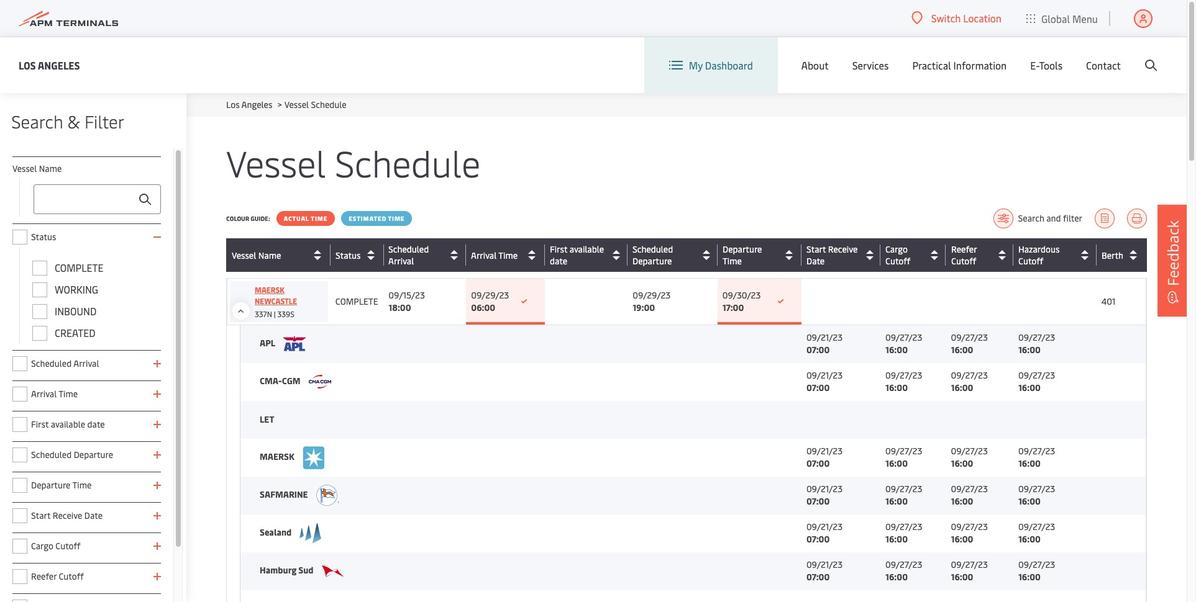 Task type: vqa. For each thing, say whether or not it's contained in the screenshot.


Task type: locate. For each thing, give the bounding box(es) containing it.
cargo cutoff
[[886, 244, 911, 267], [886, 244, 911, 267], [31, 541, 81, 553]]

scheduled arrival button for arrival time button associated with second the departure time button status button
[[388, 244, 463, 267]]

1 vertical spatial maersk
[[260, 451, 296, 463]]

departure time for 2nd the departure time button from right
[[723, 244, 762, 267]]

los angeles link left >
[[226, 99, 272, 111]]

09/21/23 for apl
[[807, 332, 843, 344]]

sealand image
[[300, 524, 322, 544]]

1 horizontal spatial los angeles link
[[226, 99, 272, 111]]

maersk up newcastle
[[255, 285, 285, 295]]

vessel name button for 2nd the departure time button from right arrival time button's status button
[[232, 245, 327, 265]]

berth for reefer cutoff button corresponding to second the departure time button
[[1102, 250, 1124, 261]]

departure time
[[723, 244, 762, 267], [723, 244, 762, 267], [31, 480, 92, 492]]

4 09/21/23 from the top
[[807, 484, 843, 495]]

date for second the departure time button
[[807, 255, 825, 267]]

arrival time
[[471, 250, 518, 261], [471, 250, 518, 261], [31, 388, 78, 400]]

cma-cgm
[[260, 375, 302, 387]]

1 start receive date button from the left
[[807, 244, 878, 267]]

vessel name for 2nd the departure time button from right arrival time button's status button
[[232, 250, 281, 261]]

status for 2nd the departure time button from right arrival time button's status button
[[336, 250, 361, 261]]

vessel schedule
[[226, 138, 481, 187]]

0 horizontal spatial 09/29/23
[[471, 290, 509, 301]]

los for los angeles
[[19, 58, 36, 72]]

0 vertical spatial maersk
[[255, 285, 285, 295]]

tools
[[1039, 58, 1063, 72]]

scheduled departure button for second the departure time button
[[633, 244, 715, 267]]

1 hazardous from the left
[[1019, 244, 1060, 255]]

09/21/23 07:00 for hamburg sud
[[807, 559, 843, 584]]

start receive date button for 2nd the departure time button from right
[[807, 244, 878, 267]]

cargo cutoff for start receive date button related to 2nd the departure time button from right cargo cutoff button
[[886, 244, 911, 267]]

colour
[[226, 214, 249, 223]]

los angeles link up search & filter
[[19, 57, 80, 73]]

None checkbox
[[12, 230, 27, 245], [12, 357, 27, 372], [12, 387, 27, 402], [12, 479, 27, 493], [12, 539, 27, 554], [12, 570, 27, 585], [12, 230, 27, 245], [12, 357, 27, 372], [12, 387, 27, 402], [12, 479, 27, 493], [12, 539, 27, 554], [12, 570, 27, 585]]

6 07:00 from the top
[[807, 572, 830, 584]]

departure
[[723, 244, 762, 255], [723, 244, 762, 255], [633, 255, 672, 267], [633, 255, 672, 267], [74, 449, 113, 461], [31, 480, 71, 492]]

reefer cutoff button
[[951, 244, 1011, 267], [952, 244, 1011, 267]]

1 reefer cutoff button from the left
[[951, 244, 1011, 267]]

reefer for second the departure time button
[[952, 244, 977, 255]]

1 horizontal spatial time
[[388, 214, 405, 223]]

09/21/23 07:00
[[807, 332, 843, 356], [807, 370, 843, 394], [807, 446, 843, 470], [807, 484, 843, 508], [807, 521, 843, 546], [807, 559, 843, 584]]

time right estimated
[[388, 214, 405, 223]]

1 09/21/23 07:00 from the top
[[807, 332, 843, 356]]

practical information
[[913, 58, 1007, 72]]

berth button
[[1102, 245, 1143, 265], [1102, 245, 1144, 265]]

09/29/23 up 19:00 on the bottom right of the page
[[633, 290, 671, 301]]

2 09/21/23 07:00 from the top
[[807, 370, 843, 394]]

first for 2nd the departure time button from right arrival time button
[[550, 244, 568, 255]]

start receive date button for second the departure time button
[[807, 244, 878, 267]]

0 vertical spatial schedule
[[311, 99, 347, 111]]

let
[[260, 414, 274, 426]]

receive
[[828, 244, 858, 255], [828, 244, 858, 255], [53, 510, 82, 522]]

1 vertical spatial los angeles link
[[226, 99, 272, 111]]

0 horizontal spatial complete
[[55, 261, 103, 275]]

0 vertical spatial complete
[[55, 261, 103, 275]]

2 09/29/23 from the left
[[633, 290, 671, 301]]

search for search and filter
[[1018, 213, 1045, 224]]

2 hazardous cutoff from the left
[[1019, 244, 1060, 267]]

newcastle
[[255, 296, 297, 306]]

07:00 for safmarine
[[807, 496, 830, 508]]

09/21/23 07:00 for apl
[[807, 332, 843, 356]]

2 start receive date button from the left
[[807, 244, 878, 267]]

3 09/21/23 07:00 from the top
[[807, 446, 843, 470]]

6 09/21/23 from the top
[[807, 559, 843, 571]]

scheduled
[[388, 244, 429, 255], [389, 244, 429, 255], [633, 244, 673, 255], [633, 244, 673, 255], [31, 358, 72, 370], [31, 449, 72, 461]]

los
[[19, 58, 36, 72], [226, 99, 240, 111]]

|
[[274, 310, 276, 319]]

berth button for hazardous cutoff button corresponding to reefer cutoff button corresponding to second the departure time button
[[1102, 245, 1144, 265]]

1 horizontal spatial 09/29/23
[[633, 290, 671, 301]]

2 07:00 from the top
[[807, 382, 830, 394]]

1 hazardous cutoff button from the left
[[1019, 244, 1094, 267]]

1 vertical spatial los
[[226, 99, 240, 111]]

2 departure time button from the left
[[723, 244, 799, 267]]

16:00
[[886, 344, 908, 356], [951, 344, 974, 356], [1019, 344, 1041, 356], [886, 382, 908, 394], [951, 382, 974, 394], [1019, 382, 1041, 394], [886, 458, 908, 470], [951, 458, 974, 470], [1019, 458, 1041, 470], [886, 496, 908, 508], [951, 496, 974, 508], [1019, 496, 1041, 508], [886, 534, 908, 546], [951, 534, 974, 546], [1019, 534, 1041, 546], [886, 572, 908, 584], [951, 572, 974, 584], [1019, 572, 1041, 584]]

search for search & filter
[[11, 109, 63, 133]]

07:00
[[807, 344, 830, 356], [807, 382, 830, 394], [807, 458, 830, 470], [807, 496, 830, 508], [807, 534, 830, 546], [807, 572, 830, 584]]

inbound
[[55, 305, 97, 318]]

reefer
[[951, 244, 977, 255], [952, 244, 977, 255], [31, 571, 57, 583]]

1 horizontal spatial los
[[226, 99, 240, 111]]

3 09/21/23 from the top
[[807, 446, 843, 457]]

reefer for 2nd the departure time button from right
[[951, 244, 977, 255]]

1 berth from the left
[[1102, 250, 1124, 261]]

scheduled arrival for 2nd the departure time button from right arrival time button
[[389, 244, 429, 267]]

19:00
[[633, 302, 655, 314]]

maersk inside maersk newcastle 337n | 339s
[[255, 285, 285, 295]]

safmarine image
[[316, 485, 339, 507]]

1 vertical spatial search
[[1018, 213, 1045, 224]]

09/21/23 for safmarine
[[807, 484, 843, 495]]

1 horizontal spatial angeles
[[242, 99, 272, 111]]

time
[[311, 214, 328, 223], [388, 214, 405, 223]]

07:00 for apl
[[807, 344, 830, 356]]

07:00 for cma-cgm
[[807, 382, 830, 394]]

start receive date button
[[807, 244, 878, 267], [807, 244, 878, 267]]

switch location
[[932, 11, 1002, 25]]

1 status button from the left
[[336, 245, 381, 265]]

0 vertical spatial search
[[11, 109, 63, 133]]

09/21/23 07:00 for safmarine
[[807, 484, 843, 508]]

scheduled departure
[[633, 244, 673, 267], [633, 244, 673, 267], [31, 449, 113, 461]]

angeles inside los angeles link
[[38, 58, 80, 72]]

available
[[570, 244, 604, 255], [570, 244, 604, 255], [51, 419, 85, 431]]

time for 2nd the departure time button from right
[[723, 255, 742, 267]]

1 vertical spatial angeles
[[242, 99, 272, 111]]

search inside 'button'
[[1018, 213, 1045, 224]]

cma cgm image
[[309, 375, 331, 389]]

maersk image
[[303, 446, 325, 470]]

2 reefer cutoff button from the left
[[952, 244, 1011, 267]]

sud
[[299, 565, 314, 577]]

1 07:00 from the top
[[807, 344, 830, 356]]

1 hazardous cutoff from the left
[[1019, 244, 1060, 267]]

status
[[31, 231, 56, 243], [336, 250, 361, 261], [336, 250, 361, 261]]

time
[[499, 250, 518, 261], [499, 250, 518, 261], [723, 255, 742, 267], [723, 255, 742, 267], [59, 388, 78, 400], [72, 480, 92, 492]]

time for estimated time
[[388, 214, 405, 223]]

07:00 for maersk
[[807, 458, 830, 470]]

reefer cutoff for reefer cutoff button for 2nd the departure time button from right
[[951, 244, 977, 267]]

0 vertical spatial angeles
[[38, 58, 80, 72]]

vessel
[[285, 99, 309, 111], [226, 138, 326, 187], [12, 163, 37, 175], [232, 250, 256, 261], [232, 250, 256, 261]]

09/21/23 for maersk
[[807, 446, 843, 457]]

schedule
[[311, 99, 347, 111], [335, 138, 481, 187]]

cargo
[[886, 244, 908, 255], [886, 244, 908, 255], [31, 541, 53, 553]]

2 time from the left
[[388, 214, 405, 223]]

None text field
[[34, 185, 161, 214]]

COMPLETE checkbox
[[32, 261, 47, 276]]

09/29/23
[[471, 290, 509, 301], [633, 290, 671, 301]]

0 vertical spatial los
[[19, 58, 36, 72]]

WORKING checkbox
[[32, 283, 47, 298]]

09/21/23
[[807, 332, 843, 344], [807, 370, 843, 382], [807, 446, 843, 457], [807, 484, 843, 495], [807, 521, 843, 533], [807, 559, 843, 571]]

1 09/21/23 from the top
[[807, 332, 843, 344]]

4 07:00 from the top
[[807, 496, 830, 508]]

los angeles link
[[19, 57, 80, 73], [226, 99, 272, 111]]

contact
[[1086, 58, 1121, 72]]

3 07:00 from the top
[[807, 458, 830, 470]]

departure time for second the departure time button
[[723, 244, 762, 267]]

reefer cutoff
[[951, 244, 977, 267], [952, 244, 977, 267], [31, 571, 84, 583]]

09/29/23 up 06:00
[[471, 290, 509, 301]]

e-tools button
[[1031, 37, 1063, 93]]

1 09/29/23 from the left
[[471, 290, 509, 301]]

09/29/23 06:00
[[471, 290, 509, 314]]

1 time from the left
[[311, 214, 328, 223]]

search left the and
[[1018, 213, 1045, 224]]

0 horizontal spatial time
[[311, 214, 328, 223]]

time for 2nd the departure time button from right arrival time button
[[499, 250, 518, 261]]

scheduled departure button
[[633, 244, 715, 267], [633, 244, 715, 267]]

None checkbox
[[12, 418, 27, 433], [12, 448, 27, 463], [12, 509, 27, 524], [12, 600, 27, 603], [12, 418, 27, 433], [12, 448, 27, 463], [12, 509, 27, 524], [12, 600, 27, 603]]

departure time button
[[723, 244, 799, 267], [723, 244, 799, 267]]

2 status button from the left
[[336, 245, 381, 265]]

first available date
[[550, 244, 604, 267], [550, 244, 604, 267], [31, 419, 105, 431]]

search left &
[[11, 109, 63, 133]]

maersk
[[255, 285, 285, 295], [260, 451, 296, 463]]

2 hazardous cutoff button from the left
[[1019, 244, 1094, 267]]

401
[[1102, 296, 1116, 308]]

5 07:00 from the top
[[807, 534, 830, 546]]

hazardous
[[1019, 244, 1060, 255], [1019, 244, 1060, 255]]

5 09/21/23 from the top
[[807, 521, 843, 533]]

start for 2nd the departure time button from right
[[807, 244, 826, 255]]

services button
[[853, 37, 889, 93]]

09/21/23 07:00 for maersk
[[807, 446, 843, 470]]

maersk left "maersk" 'image'
[[260, 451, 296, 463]]

vessel name button
[[232, 245, 327, 265], [232, 245, 328, 265]]

practical
[[913, 58, 951, 72]]

09/27/23
[[886, 332, 923, 344], [951, 332, 988, 344], [1019, 332, 1055, 344], [886, 370, 923, 382], [951, 370, 988, 382], [1019, 370, 1055, 382], [886, 446, 923, 457], [951, 446, 988, 457], [1019, 446, 1055, 457], [886, 484, 923, 495], [951, 484, 988, 495], [1019, 484, 1055, 495], [886, 521, 923, 533], [951, 521, 988, 533], [1019, 521, 1055, 533], [886, 559, 923, 571], [951, 559, 988, 571], [1019, 559, 1055, 571]]

berth for reefer cutoff button for 2nd the departure time button from right
[[1102, 250, 1124, 261]]

actual time
[[284, 214, 328, 223]]

name for 2nd the departure time button from right arrival time button's status button
[[258, 250, 281, 261]]

2 berth button from the left
[[1102, 245, 1144, 265]]

reefer cutoff button for second the departure time button
[[952, 244, 1011, 267]]

name
[[39, 163, 62, 175], [258, 250, 281, 261], [258, 250, 281, 261]]

complete
[[55, 261, 103, 275], [336, 296, 378, 308]]

6 09/21/23 07:00 from the top
[[807, 559, 843, 584]]

1 horizontal spatial search
[[1018, 213, 1045, 224]]

complete up working
[[55, 261, 103, 275]]

sealand
[[260, 527, 294, 539]]

5 09/21/23 07:00 from the top
[[807, 521, 843, 546]]

services
[[853, 58, 889, 72]]

09/29/23 for 19:00
[[633, 290, 671, 301]]

1 horizontal spatial complete
[[336, 296, 378, 308]]

time for second the departure time button
[[723, 255, 742, 267]]

09/30/23
[[723, 290, 761, 301]]

location
[[963, 11, 1002, 25]]

4 09/21/23 07:00 from the top
[[807, 484, 843, 508]]

1 berth button from the left
[[1102, 245, 1143, 265]]

time right actual
[[311, 214, 328, 223]]

1 vertical spatial complete
[[336, 296, 378, 308]]

1 vertical spatial schedule
[[335, 138, 481, 187]]

2 berth from the left
[[1102, 250, 1124, 261]]

hazardous cutoff button
[[1019, 244, 1094, 267], [1019, 244, 1094, 267]]

0 horizontal spatial angeles
[[38, 58, 80, 72]]

hazardous for reefer cutoff button corresponding to second the departure time button
[[1019, 244, 1060, 255]]

2 hazardous from the left
[[1019, 244, 1060, 255]]

0 horizontal spatial los angeles link
[[19, 57, 80, 73]]

complete left 18:00
[[336, 296, 378, 308]]

cutoff
[[886, 255, 911, 267], [886, 255, 911, 267], [951, 255, 976, 267], [952, 255, 977, 267], [1019, 255, 1044, 267], [1019, 255, 1044, 267], [55, 541, 81, 553], [59, 571, 84, 583]]

maersk for maersk newcastle 337n | 339s
[[255, 285, 285, 295]]

scheduled arrival button for 2nd the departure time button from right arrival time button's status button
[[389, 244, 463, 267]]

0 horizontal spatial los
[[19, 58, 36, 72]]

first available date for 2nd the departure time button from right arrival time button
[[550, 244, 604, 267]]

start
[[807, 244, 826, 255], [807, 244, 826, 255], [31, 510, 51, 522]]

cma-
[[260, 375, 282, 387]]

safmarine
[[260, 489, 310, 501]]

dashboard
[[705, 58, 753, 72]]

receive for start receive date button related to 2nd the departure time button from right
[[828, 244, 858, 255]]

status button for 2nd the departure time button from right arrival time button
[[336, 245, 381, 265]]

angeles up search & filter
[[38, 58, 80, 72]]

first available date button for 2nd the departure time button from right arrival time button
[[550, 244, 625, 267]]

09/21/23 for hamburg sud
[[807, 559, 843, 571]]

angeles
[[38, 58, 80, 72], [242, 99, 272, 111]]

date
[[807, 255, 825, 267], [807, 255, 825, 267], [84, 510, 103, 522]]

cargo for reefer cutoff button corresponding to second the departure time button
[[886, 244, 908, 255]]

0 horizontal spatial search
[[11, 109, 63, 133]]

angeles left >
[[242, 99, 272, 111]]

2 09/21/23 from the top
[[807, 370, 843, 382]]

search and filter button
[[994, 209, 1083, 229]]



Task type: describe. For each thing, give the bounding box(es) containing it.
cgm
[[282, 375, 301, 387]]

receive for start receive date button corresponding to second the departure time button
[[828, 244, 858, 255]]

global menu button
[[1014, 0, 1111, 37]]

date for 2nd the departure time button from right arrival time button
[[550, 255, 568, 267]]

and
[[1047, 213, 1061, 224]]

start receive date for second the departure time button
[[807, 244, 858, 267]]

&
[[67, 109, 80, 133]]

vessel name button for arrival time button associated with second the departure time button status button
[[232, 245, 328, 265]]

about
[[802, 58, 829, 72]]

time for arrival time button associated with second the departure time button
[[499, 250, 518, 261]]

about button
[[802, 37, 829, 93]]

date for 2nd the departure time button from right
[[807, 255, 825, 267]]

07:00 for hamburg sud
[[807, 572, 830, 584]]

maersk newcastle 337n | 339s
[[255, 285, 297, 319]]

working
[[55, 283, 98, 296]]

339s
[[278, 310, 295, 319]]

INBOUND checkbox
[[32, 305, 47, 319]]

start receive date for 2nd the departure time button from right
[[807, 244, 858, 267]]

e-tools
[[1031, 58, 1063, 72]]

my dashboard
[[689, 58, 753, 72]]

337n
[[255, 310, 272, 319]]

arrival time for arrival time button associated with second the departure time button
[[471, 250, 518, 261]]

my
[[689, 58, 703, 72]]

hazardous cutoff for reefer cutoff button for 2nd the departure time button from right's hazardous cutoff button
[[1019, 244, 1060, 267]]

name for arrival time button associated with second the departure time button status button
[[258, 250, 281, 261]]

vessel name for arrival time button associated with second the departure time button status button
[[232, 250, 281, 261]]

guide:
[[251, 214, 270, 223]]

arrival time button for second the departure time button
[[471, 245, 542, 265]]

estimated time
[[349, 214, 405, 223]]

cargo cutoff button for start receive date button related to 2nd the departure time button from right
[[886, 244, 943, 267]]

0 vertical spatial los angeles link
[[19, 57, 80, 73]]

global menu
[[1042, 11, 1098, 25]]

cargo cutoff for cargo cutoff button for start receive date button corresponding to second the departure time button
[[886, 244, 911, 267]]

1 departure time button from the left
[[723, 244, 799, 267]]

maersk for maersk
[[260, 451, 296, 463]]

reefer cutoff button for 2nd the departure time button from right
[[951, 244, 1011, 267]]

hazardous for reefer cutoff button for 2nd the departure time button from right
[[1019, 244, 1060, 255]]

angeles for los angeles > vessel schedule
[[242, 99, 272, 111]]

date for arrival time button associated with second the departure time button
[[550, 255, 568, 267]]

switch
[[932, 11, 961, 25]]

first available date for arrival time button associated with second the departure time button
[[550, 244, 604, 267]]

feedback button
[[1158, 205, 1189, 317]]

09/21/23 for cma-cgm
[[807, 370, 843, 382]]

my dashboard button
[[669, 37, 753, 93]]

arrival time for 2nd the departure time button from right arrival time button
[[471, 250, 518, 261]]

09/15/23
[[389, 290, 425, 301]]

09/29/23 for 06:00
[[471, 290, 509, 301]]

start for second the departure time button
[[807, 244, 826, 255]]

status for arrival time button associated with second the departure time button status button
[[336, 250, 361, 261]]

cargo for reefer cutoff button for 2nd the departure time button from right
[[886, 244, 908, 255]]

actual
[[284, 214, 309, 223]]

los for los angeles > vessel schedule
[[226, 99, 240, 111]]

first available date button for arrival time button associated with second the departure time button
[[550, 244, 625, 267]]

>
[[278, 99, 282, 111]]

hazardous cutoff button for reefer cutoff button for 2nd the departure time button from right
[[1019, 244, 1094, 267]]

reefer cutoff for reefer cutoff button corresponding to second the departure time button
[[952, 244, 977, 267]]

contact button
[[1086, 37, 1121, 93]]

e-
[[1031, 58, 1039, 72]]

available for arrival time button associated with second the departure time button
[[570, 244, 604, 255]]

hazardous cutoff for hazardous cutoff button corresponding to reefer cutoff button corresponding to second the departure time button
[[1019, 244, 1060, 267]]

scheduled departure for scheduled departure button corresponding to second the departure time button
[[633, 244, 673, 267]]

scheduled departure button for 2nd the departure time button from right
[[633, 244, 715, 267]]

09/21/23 for sealand
[[807, 521, 843, 533]]

colour guide:
[[226, 214, 270, 223]]

17:00
[[723, 302, 744, 314]]

06:00
[[471, 302, 495, 314]]

berth button for reefer cutoff button for 2nd the departure time button from right's hazardous cutoff button
[[1102, 245, 1143, 265]]

apl image
[[283, 337, 306, 352]]

time for actual time
[[311, 214, 328, 223]]

available for 2nd the departure time button from right arrival time button
[[570, 244, 604, 255]]

search & filter
[[11, 109, 124, 133]]

switch location button
[[912, 11, 1002, 25]]

09/21/23 07:00 for cma-cgm
[[807, 370, 843, 394]]

practical information button
[[913, 37, 1007, 93]]

09/29/23 19:00
[[633, 290, 671, 314]]

first for arrival time button associated with second the departure time button
[[550, 244, 568, 255]]

07:00 for sealand
[[807, 534, 830, 546]]

CREATED checkbox
[[32, 326, 47, 341]]

los angeles > vessel schedule
[[226, 99, 347, 111]]

09/30/23 17:00
[[723, 290, 761, 314]]

estimated
[[349, 214, 386, 223]]

hamburg sud image
[[322, 566, 344, 579]]

18:00
[[389, 302, 411, 314]]

hazardous cutoff button for reefer cutoff button corresponding to second the departure time button
[[1019, 244, 1094, 267]]

feedback
[[1163, 221, 1183, 287]]

scheduled arrival for arrival time button associated with second the departure time button
[[388, 244, 429, 267]]

status button for arrival time button associated with second the departure time button
[[336, 245, 381, 265]]

hamburg sud
[[260, 565, 316, 577]]

hamburg
[[260, 565, 297, 577]]

cargo cutoff button for start receive date button corresponding to second the departure time button
[[886, 244, 943, 267]]

filter
[[84, 109, 124, 133]]

09/15/23 18:00
[[389, 290, 425, 314]]

angeles for los angeles
[[38, 58, 80, 72]]

arrival time button for 2nd the departure time button from right
[[471, 245, 542, 265]]

filter
[[1063, 213, 1083, 224]]

los angeles
[[19, 58, 80, 72]]

search and filter
[[1018, 213, 1083, 224]]

global
[[1042, 11, 1070, 25]]

scheduled departure for 2nd the departure time button from right scheduled departure button
[[633, 244, 673, 267]]

09/21/23 07:00 for sealand
[[807, 521, 843, 546]]

information
[[954, 58, 1007, 72]]

menu
[[1073, 11, 1098, 25]]

apl
[[260, 337, 277, 349]]

created
[[55, 326, 95, 340]]



